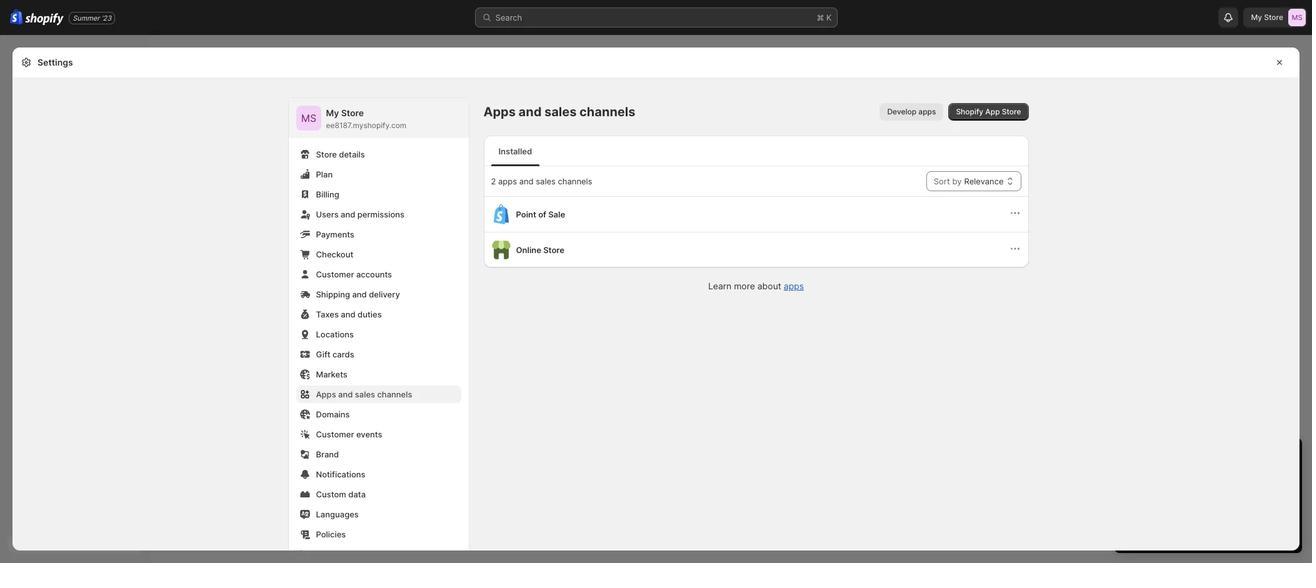 Task type: locate. For each thing, give the bounding box(es) containing it.
1 vertical spatial my store image
[[296, 106, 321, 131]]

details
[[339, 149, 365, 159]]

store activity log link
[[296, 546, 461, 563]]

my store image
[[1289, 9, 1306, 26], [296, 106, 321, 131]]

and up domains
[[338, 390, 353, 400]]

my
[[1251, 13, 1262, 22], [326, 108, 339, 118]]

billing
[[316, 189, 339, 199]]

my store image right 'my store'
[[1289, 9, 1306, 26]]

apps
[[919, 107, 936, 116], [498, 176, 517, 186], [784, 281, 804, 291]]

'23
[[102, 13, 111, 22]]

and
[[519, 104, 542, 119], [519, 176, 534, 186], [341, 209, 355, 219], [352, 289, 367, 299], [341, 309, 356, 319], [338, 390, 353, 400]]

online store
[[516, 245, 564, 255]]

relevance
[[964, 176, 1004, 186]]

2 horizontal spatial apps
[[919, 107, 936, 116]]

shopify
[[956, 107, 984, 116]]

and right taxes
[[341, 309, 356, 319]]

gift cards
[[316, 349, 354, 359]]

checkout
[[316, 249, 353, 259]]

markets link
[[296, 366, 461, 383]]

1 horizontal spatial my
[[1251, 13, 1262, 22]]

sales inside shop settings menu element
[[355, 390, 375, 400]]

dialog
[[1305, 48, 1312, 551]]

apps right about
[[784, 281, 804, 291]]

1 horizontal spatial my store image
[[1289, 9, 1306, 26]]

1 customer from the top
[[316, 269, 354, 279]]

apps
[[484, 104, 516, 119], [316, 390, 336, 400]]

customer
[[316, 269, 354, 279], [316, 430, 354, 440]]

my inside the "my store ee8187.myshopify.com"
[[326, 108, 339, 118]]

0 vertical spatial customer
[[316, 269, 354, 279]]

custom
[[316, 490, 346, 500]]

shipping and delivery
[[316, 289, 400, 299]]

0 horizontal spatial apps
[[316, 390, 336, 400]]

cards
[[333, 349, 354, 359]]

customer accounts
[[316, 269, 392, 279]]

shopify image
[[10, 10, 23, 25]]

1 vertical spatial my
[[326, 108, 339, 118]]

customer down domains
[[316, 430, 354, 440]]

1 day left in your trial element
[[1115, 471, 1302, 553]]

gift
[[316, 349, 330, 359]]

apps and sales channels
[[484, 104, 635, 119], [316, 390, 412, 400]]

0 horizontal spatial apps and sales channels
[[316, 390, 412, 400]]

0 horizontal spatial my
[[326, 108, 339, 118]]

1 vertical spatial customer
[[316, 430, 354, 440]]

apps and sales channels link
[[296, 386, 461, 403]]

apps right develop
[[919, 107, 936, 116]]

0 vertical spatial apps and sales channels
[[484, 104, 635, 119]]

ee8187.myshopify.com
[[326, 121, 407, 130]]

accounts
[[356, 269, 392, 279]]

customer events link
[[296, 426, 461, 443]]

0 horizontal spatial apps
[[498, 176, 517, 186]]

point of sale logo image
[[491, 204, 511, 224]]

0 horizontal spatial my store image
[[296, 106, 321, 131]]

and right users at the left top of page
[[341, 209, 355, 219]]

my store image up store details
[[296, 106, 321, 131]]

data
[[348, 490, 366, 500]]

store
[[1264, 13, 1284, 22], [1002, 107, 1021, 116], [341, 108, 364, 118], [316, 149, 337, 159], [543, 245, 564, 255], [316, 550, 337, 560]]

brand link
[[296, 446, 461, 463]]

summer
[[73, 13, 100, 22]]

settings
[[38, 57, 73, 68]]

taxes and duties link
[[296, 306, 461, 323]]

sales
[[545, 104, 577, 119], [536, 176, 556, 186], [355, 390, 375, 400]]

store activity log
[[316, 550, 382, 560]]

1 vertical spatial apps
[[316, 390, 336, 400]]

languages
[[316, 510, 359, 520]]

2 vertical spatial apps
[[784, 281, 804, 291]]

shopify app store
[[956, 107, 1021, 116]]

apps up 'installed' button
[[484, 104, 516, 119]]

apps right 2
[[498, 176, 517, 186]]

0 vertical spatial my
[[1251, 13, 1262, 22]]

1 vertical spatial sales
[[536, 176, 556, 186]]

and for the users and permissions link
[[341, 209, 355, 219]]

shipping
[[316, 289, 350, 299]]

delivery
[[369, 289, 400, 299]]

apps down 'markets'
[[316, 390, 336, 400]]

installed
[[499, 146, 532, 156]]

2 vertical spatial channels
[[377, 390, 412, 400]]

more
[[734, 281, 755, 291]]

learn more about apps
[[708, 281, 804, 291]]

apps link
[[784, 281, 804, 291]]

0 vertical spatial apps
[[484, 104, 516, 119]]

apps and sales channels up 'installed' button
[[484, 104, 635, 119]]

duties
[[358, 309, 382, 319]]

sort by relevance
[[934, 176, 1004, 186]]

apps and sales channels down markets link
[[316, 390, 412, 400]]

1 horizontal spatial apps
[[784, 281, 804, 291]]

2 customer from the top
[[316, 430, 354, 440]]

2 vertical spatial sales
[[355, 390, 375, 400]]

my for my store
[[1251, 13, 1262, 22]]

and for taxes and duties link
[[341, 309, 356, 319]]

channels
[[580, 104, 635, 119], [558, 176, 592, 186], [377, 390, 412, 400]]

users and permissions
[[316, 209, 404, 219]]

about
[[758, 281, 781, 291]]

1 vertical spatial apps and sales channels
[[316, 390, 412, 400]]

1 horizontal spatial apps and sales channels
[[484, 104, 635, 119]]

locations link
[[296, 326, 461, 343]]

0 vertical spatial apps
[[919, 107, 936, 116]]

and down customer accounts
[[352, 289, 367, 299]]

customer accounts link
[[296, 266, 461, 283]]

shop settings menu element
[[289, 98, 469, 563]]

customer down checkout
[[316, 269, 354, 279]]

payments
[[316, 229, 354, 239]]

locations
[[316, 329, 354, 339]]

custom data
[[316, 490, 366, 500]]

1 vertical spatial apps
[[498, 176, 517, 186]]



Task type: describe. For each thing, give the bounding box(es) containing it.
develop
[[887, 107, 917, 116]]

of
[[538, 209, 546, 219]]

permissions
[[358, 209, 404, 219]]

channels inside shop settings menu element
[[377, 390, 412, 400]]

notifications
[[316, 470, 365, 480]]

plan link
[[296, 166, 461, 183]]

users and permissions link
[[296, 206, 461, 223]]

summer '23
[[73, 13, 111, 22]]

my store ee8187.myshopify.com
[[326, 108, 407, 130]]

store inside store activity log link
[[316, 550, 337, 560]]

store inside the "my store ee8187.myshopify.com"
[[341, 108, 364, 118]]

installed button
[[489, 136, 542, 166]]

billing link
[[296, 186, 461, 203]]

k
[[827, 13, 832, 23]]

languages link
[[296, 506, 461, 523]]

events
[[356, 430, 382, 440]]

apps and sales channels inside shop settings menu element
[[316, 390, 412, 400]]

sort
[[934, 176, 950, 186]]

sale
[[548, 209, 565, 219]]

⌘ k
[[817, 13, 832, 23]]

plan
[[316, 169, 333, 179]]

customer for customer accounts
[[316, 269, 354, 279]]

2 apps and sales channels
[[491, 176, 592, 186]]

apps for develop
[[919, 107, 936, 116]]

my store
[[1251, 13, 1284, 22]]

ms button
[[296, 106, 321, 131]]

gift cards link
[[296, 346, 461, 363]]

customer for customer events
[[316, 430, 354, 440]]

markets
[[316, 369, 348, 379]]

search
[[495, 13, 522, 23]]

brand
[[316, 450, 339, 460]]

log
[[370, 550, 382, 560]]

notifications link
[[296, 466, 461, 483]]

1 vertical spatial channels
[[558, 176, 592, 186]]

domains link
[[296, 406, 461, 423]]

2
[[491, 176, 496, 186]]

activity
[[339, 550, 368, 560]]

checkout link
[[296, 246, 461, 263]]

and down 'installed' button
[[519, 176, 534, 186]]

domains
[[316, 410, 350, 420]]

and for apps and sales channels link
[[338, 390, 353, 400]]

shipping and delivery link
[[296, 286, 461, 303]]

my store image inside shop settings menu element
[[296, 106, 321, 131]]

users
[[316, 209, 339, 219]]

taxes and duties
[[316, 309, 382, 319]]

summer '23 link
[[69, 12, 115, 24]]

taxes
[[316, 309, 339, 319]]

0 vertical spatial my store image
[[1289, 9, 1306, 26]]

apps for 2
[[498, 176, 517, 186]]

⌘
[[817, 13, 824, 23]]

shopify app store link
[[949, 103, 1029, 121]]

1 horizontal spatial apps
[[484, 104, 516, 119]]

app
[[986, 107, 1000, 116]]

and for shipping and delivery link
[[352, 289, 367, 299]]

by
[[952, 176, 962, 186]]

apps inside shop settings menu element
[[316, 390, 336, 400]]

0 vertical spatial sales
[[545, 104, 577, 119]]

develop apps
[[887, 107, 936, 116]]

store inside shopify app store 'link'
[[1002, 107, 1021, 116]]

custom data link
[[296, 486, 461, 503]]

point of sale
[[516, 209, 565, 219]]

policies
[[316, 530, 346, 540]]

settings dialog
[[13, 48, 1300, 563]]

and up 'installed' button
[[519, 104, 542, 119]]

point
[[516, 209, 536, 219]]

online store logo image
[[491, 240, 511, 260]]

payments link
[[296, 226, 461, 243]]

customer events
[[316, 430, 382, 440]]

store details
[[316, 149, 365, 159]]

online
[[516, 245, 541, 255]]

learn
[[708, 281, 732, 291]]

store details link
[[296, 146, 461, 163]]

0 vertical spatial channels
[[580, 104, 635, 119]]

my for my store ee8187.myshopify.com
[[326, 108, 339, 118]]

policies link
[[296, 526, 461, 543]]

shopify image
[[25, 13, 64, 25]]

develop apps link
[[880, 103, 944, 121]]



Task type: vqa. For each thing, say whether or not it's contained in the screenshot.
'accounts'
yes



